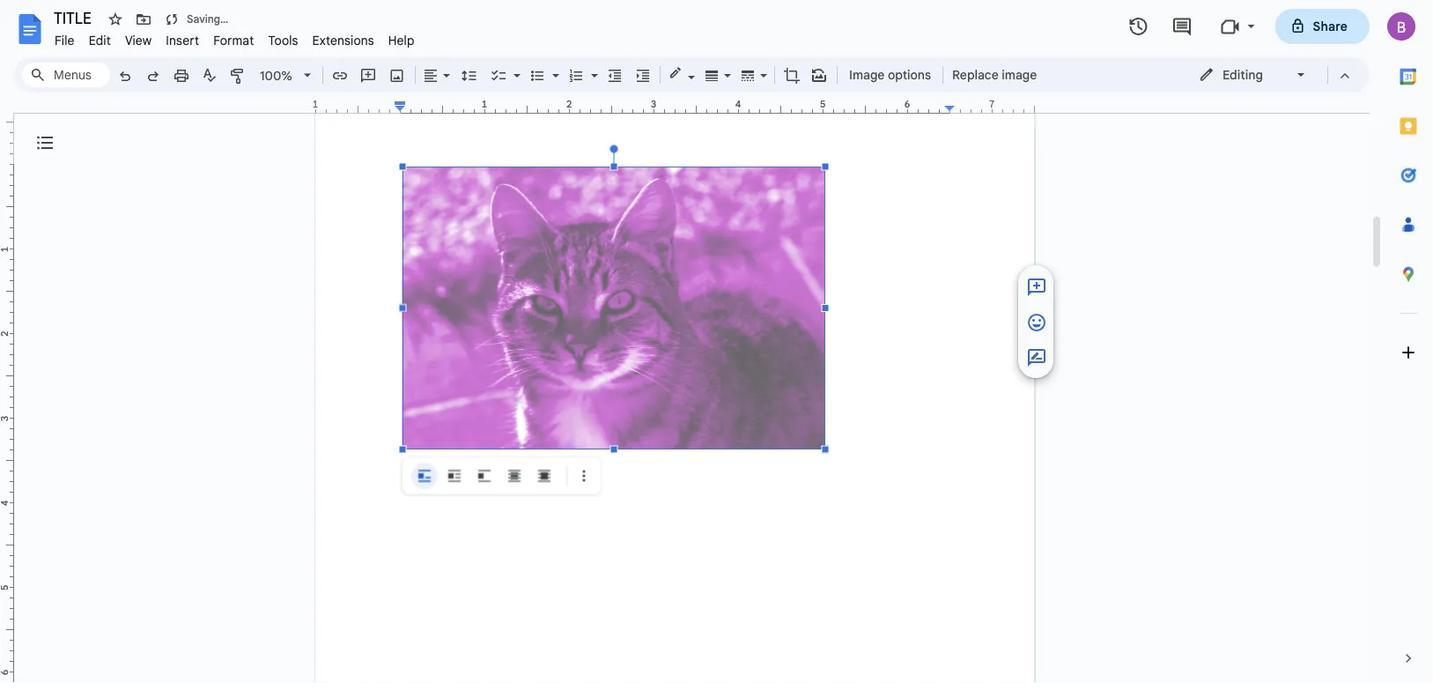 Task type: vqa. For each thing, say whether or not it's contained in the screenshot.
"Insert"
yes



Task type: describe. For each thing, give the bounding box(es) containing it.
border weight image
[[702, 63, 723, 87]]

format menu item
[[206, 30, 261, 51]]

image options
[[850, 67, 932, 82]]

Rename text field
[[48, 7, 101, 28]]

application containing share
[[0, 0, 1434, 683]]

line & paragraph spacing image
[[460, 63, 480, 87]]

file menu item
[[48, 30, 82, 51]]

replace image
[[953, 67, 1038, 82]]

image
[[1002, 67, 1038, 82]]

extensions
[[313, 33, 374, 48]]

menu bar inside menu bar banner
[[48, 23, 422, 52]]

numbered list menu image
[[587, 63, 598, 70]]

tools
[[268, 33, 298, 48]]

border dash image
[[739, 63, 759, 87]]

mode and view toolbar
[[1186, 57, 1360, 93]]

edit
[[89, 33, 111, 48]]

file
[[55, 33, 75, 48]]

1
[[313, 98, 318, 110]]

edit menu item
[[82, 30, 118, 51]]

insert image image
[[387, 63, 408, 87]]

In line radio
[[412, 463, 438, 489]]

tab list inside menu bar banner
[[1385, 52, 1434, 634]]

option group inside application
[[412, 463, 558, 489]]

tools menu item
[[261, 30, 305, 51]]

image options button
[[842, 62, 940, 88]]

Wrap text radio
[[442, 463, 468, 489]]

view menu item
[[118, 30, 159, 51]]



Task type: locate. For each thing, give the bounding box(es) containing it.
menu bar containing file
[[48, 23, 422, 52]]

main toolbar
[[109, 0, 1043, 220]]

editing button
[[1187, 62, 1320, 88]]

editing
[[1223, 67, 1264, 82]]

Break text radio
[[472, 463, 498, 489]]

format
[[213, 33, 254, 48]]

view
[[125, 33, 152, 48]]

extensions menu item
[[305, 30, 381, 51]]

insert
[[166, 33, 199, 48]]

Zoom field
[[253, 63, 319, 89]]

insert menu item
[[159, 30, 206, 51]]

saving… button
[[160, 7, 233, 32]]

replace
[[953, 67, 999, 82]]

2 size image from the top
[[1027, 347, 1048, 368]]

0 vertical spatial size image
[[1027, 312, 1048, 333]]

In front of text radio
[[531, 463, 558, 489]]

Zoom text field
[[256, 63, 298, 88]]

size image
[[1027, 312, 1048, 333], [1027, 347, 1048, 368]]

help menu item
[[381, 30, 422, 51]]

help
[[388, 33, 415, 48]]

menu bar
[[48, 23, 422, 52]]

replace image button
[[948, 62, 1042, 88]]

Star checkbox
[[103, 7, 128, 32]]

Behind text radio
[[501, 463, 528, 489]]

1 size image from the top
[[1027, 312, 1048, 333]]

left margin image
[[316, 100, 405, 113]]

Menus field
[[22, 63, 110, 87]]

size image
[[1027, 277, 1048, 298]]

tab list
[[1385, 52, 1434, 634]]

top margin image
[[0, 80, 13, 169]]

options
[[888, 67, 932, 82]]

image
[[850, 67, 885, 82]]

right margin image
[[946, 100, 1035, 113]]

option group
[[412, 463, 558, 489]]

share button
[[1276, 9, 1370, 44]]

application
[[0, 0, 1434, 683]]

share
[[1314, 19, 1348, 34]]

1 vertical spatial size image
[[1027, 347, 1048, 368]]

toolbar
[[406, 463, 598, 489]]

menu bar banner
[[0, 0, 1434, 683]]

saving…
[[187, 13, 228, 26]]



